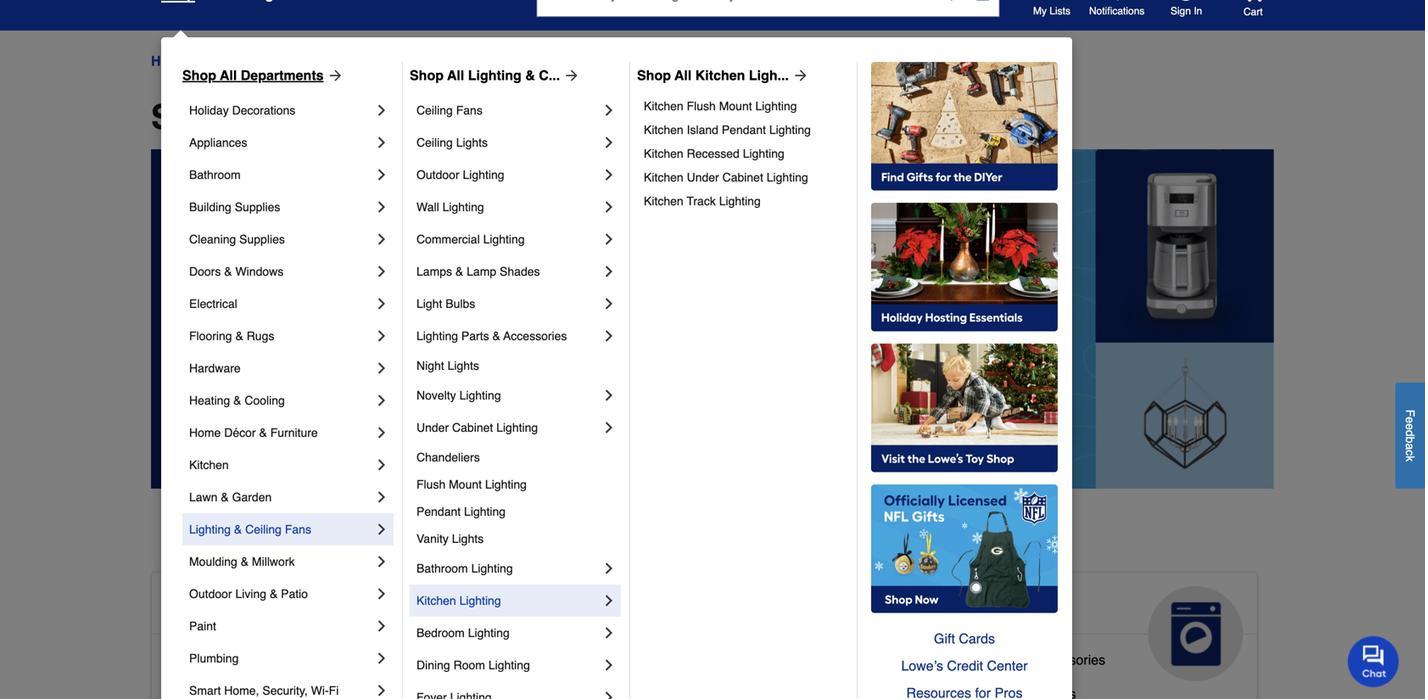 Task type: describe. For each thing, give the bounding box(es) containing it.
hardware
[[189, 361, 241, 375]]

smart home, security, wi-fi link
[[189, 675, 373, 699]]

gift cards link
[[871, 625, 1058, 653]]

cleaning supplies link
[[189, 223, 373, 255]]

notifications
[[1090, 5, 1145, 17]]

bathroom lighting
[[417, 562, 513, 575]]

chevron right image for home décor & furniture
[[373, 424, 390, 441]]

vanity lights link
[[417, 525, 618, 552]]

my
[[1034, 5, 1047, 17]]

parts for lighting
[[462, 329, 489, 343]]

cards
[[959, 631, 995, 647]]

& inside 'link'
[[224, 265, 232, 278]]

night lights
[[417, 359, 479, 373]]

dining room lighting link
[[417, 649, 601, 681]]

flush mount lighting link
[[417, 471, 618, 498]]

ceiling for ceiling lights
[[417, 136, 453, 149]]

all for shop all kitchen ligh...
[[675, 67, 692, 83]]

home inside accessible home link
[[296, 593, 362, 620]]

officially licensed n f l gifts. shop now. image
[[871, 485, 1058, 614]]

wi-
[[311, 684, 329, 698]]

accessories for appliance parts & accessories
[[1033, 652, 1106, 668]]

kitchen recessed lighting link
[[644, 142, 845, 165]]

accessible bathroom
[[165, 652, 293, 668]]

vanity
[[417, 532, 449, 546]]

chevron right image for flooring & rugs
[[373, 328, 390, 345]]

appliances image
[[1149, 586, 1244, 681]]

& right décor
[[259, 426, 267, 440]]

décor
[[224, 426, 256, 440]]

& left rugs
[[235, 329, 243, 343]]

chevron right image for paint
[[373, 618, 390, 635]]

lights for night lights
[[448, 359, 479, 373]]

moulding
[[189, 555, 237, 569]]

shop all kitchen ligh... link
[[637, 65, 809, 86]]

outdoor lighting
[[417, 168, 504, 182]]

bulbs
[[446, 297, 475, 311]]

rugs
[[247, 329, 274, 343]]

lawn
[[189, 490, 218, 504]]

dining room lighting
[[417, 658, 530, 672]]

chevron right image for moulding & millwork
[[373, 553, 390, 570]]

chevron right image for commercial lighting
[[601, 231, 618, 248]]

home link
[[151, 51, 189, 71]]

flooring
[[189, 329, 232, 343]]

chevron right image for hardware
[[373, 360, 390, 377]]

lighting up lamps & lamp shades link
[[483, 233, 525, 246]]

appliance parts & accessories link
[[922, 648, 1106, 682]]

accessories for lighting parts & accessories
[[503, 329, 567, 343]]

kitchen recessed lighting
[[644, 147, 785, 160]]

novelty
[[417, 389, 456, 402]]

flush mount lighting
[[417, 478, 527, 491]]

outdoor lighting link
[[417, 159, 601, 191]]

chandeliers
[[417, 451, 480, 464]]

parts for appliance
[[985, 652, 1017, 668]]

doors & windows link
[[189, 255, 373, 288]]

lighting up under cabinet lighting
[[460, 389, 501, 402]]

lawn & garden link
[[189, 481, 373, 513]]

kitchen for flush
[[644, 99, 684, 113]]

paint link
[[189, 610, 373, 642]]

flooring & rugs
[[189, 329, 274, 343]]

windows
[[235, 265, 284, 278]]

light
[[417, 297, 442, 311]]

& left the patio
[[270, 587, 278, 601]]

ceiling for ceiling fans
[[417, 104, 453, 117]]

all for shop all departments
[[220, 67, 237, 83]]

1 horizontal spatial pendant
[[722, 123, 766, 137]]

bathroom lighting link
[[417, 552, 601, 585]]

security,
[[263, 684, 308, 698]]

shop
[[151, 98, 236, 137]]

lights for ceiling lights
[[456, 136, 488, 149]]

1 vertical spatial appliances
[[922, 593, 1048, 620]]

holiday decorations
[[189, 104, 296, 117]]

lists
[[1050, 5, 1071, 17]]

shop all departments link
[[182, 65, 344, 86]]

credit
[[947, 658, 984, 674]]

chevron right image for dining room lighting
[[601, 657, 618, 674]]

chevron right image for light bulbs
[[601, 295, 618, 312]]

pendant lighting link
[[417, 498, 618, 525]]

chevron right image for bathroom lighting
[[601, 560, 618, 577]]

chevron right image for cleaning supplies
[[373, 231, 390, 248]]

night
[[417, 359, 444, 373]]

lighting parts & accessories link
[[417, 320, 601, 352]]

chevron right image for lighting parts & accessories
[[601, 328, 618, 345]]

bathroom for bathroom lighting
[[417, 562, 468, 575]]

chevron right image for lamps & lamp shades
[[601, 263, 618, 280]]

wall lighting link
[[417, 191, 601, 223]]

kitchen lighting link
[[417, 585, 601, 617]]

chevron right image for heating & cooling
[[373, 392, 390, 409]]

arrow right image
[[324, 67, 344, 84]]

lighting up "kitchen track lighting" link
[[767, 171, 809, 184]]

kitchen track lighting link
[[644, 189, 845, 213]]

& inside animal & pet care
[[629, 593, 647, 620]]

chevron right image for novelty lighting
[[601, 387, 618, 404]]

chevron right image for appliances
[[373, 134, 390, 151]]

& up "moulding & millwork"
[[234, 523, 242, 536]]

appliance parts & accessories
[[922, 652, 1106, 668]]

chevron right image for outdoor lighting
[[601, 166, 618, 183]]

chevron right image for plumbing
[[373, 650, 390, 667]]

lighting & ceiling fans link
[[189, 513, 373, 546]]

chevron right image for holiday decorations
[[373, 102, 390, 119]]

all for shop all departments
[[245, 98, 287, 137]]

accessible home
[[165, 593, 362, 620]]

kitchen under cabinet lighting link
[[644, 165, 845, 189]]

lighting up night
[[417, 329, 458, 343]]

shop for shop all departments
[[182, 67, 216, 83]]

under cabinet lighting link
[[417, 412, 601, 444]]

d
[[1404, 430, 1418, 437]]

smart
[[189, 684, 221, 698]]

b
[[1404, 437, 1418, 443]]

1 horizontal spatial mount
[[719, 99, 752, 113]]

in
[[1194, 5, 1203, 17]]

1 vertical spatial cabinet
[[452, 421, 493, 434]]

accessible home image
[[393, 586, 488, 681]]

track
[[687, 194, 716, 208]]

ceiling fans
[[417, 104, 483, 117]]

hardware link
[[189, 352, 373, 384]]

plumbing
[[189, 652, 239, 665]]

1 vertical spatial under
[[417, 421, 449, 434]]

ceiling fans link
[[417, 94, 601, 126]]

0 horizontal spatial appliances
[[189, 136, 247, 149]]

chevron right image for lighting & ceiling fans
[[373, 521, 390, 538]]

animal
[[544, 593, 623, 620]]

& left millwork
[[241, 555, 249, 569]]

lawn & garden
[[189, 490, 272, 504]]

chevron right image for ceiling fans
[[601, 102, 618, 119]]

departments for shop
[[297, 98, 504, 137]]

lamps & lamp shades link
[[417, 255, 601, 288]]

bedroom lighting
[[417, 626, 510, 640]]

novelty lighting link
[[417, 379, 601, 412]]

lowe's
[[902, 658, 944, 674]]

moulding & millwork
[[189, 555, 295, 569]]

arrow right image for shop all lighting & c...
[[560, 67, 581, 84]]

commercial
[[417, 233, 480, 246]]

shop all departments
[[182, 67, 324, 83]]

lighting up the "moulding"
[[189, 523, 231, 536]]

home décor & furniture link
[[189, 417, 373, 449]]

wall
[[417, 200, 439, 214]]

lighting up "wall lighting" link
[[463, 168, 504, 182]]

furniture
[[270, 426, 318, 440]]

shop all departments
[[151, 98, 504, 137]]

camera image
[[975, 0, 991, 3]]

chevron right image for electrical
[[373, 295, 390, 312]]

chevron right image for kitchen lighting
[[601, 592, 618, 609]]

lighting up dining room lighting
[[468, 626, 510, 640]]

flush inside flush mount lighting link
[[417, 478, 446, 491]]



Task type: vqa. For each thing, say whether or not it's contained in the screenshot.
you're
no



Task type: locate. For each thing, give the bounding box(es) containing it.
2 vertical spatial supplies
[[604, 679, 656, 695]]

1 vertical spatial supplies
[[239, 233, 285, 246]]

kitchen up kitchen flush mount lighting
[[696, 67, 745, 83]]

departments down arrow right image
[[297, 98, 504, 137]]

animal & pet care
[[544, 593, 690, 647]]

bathroom up building at the left
[[189, 168, 241, 182]]

heating
[[189, 394, 230, 407]]

kitchen island pendant lighting
[[644, 123, 811, 137]]

1 accessible from the top
[[165, 593, 290, 620]]

& right lawn
[[221, 490, 229, 504]]

arrow right image for shop all kitchen ligh...
[[789, 67, 809, 84]]

0 vertical spatial under
[[687, 171, 719, 184]]

bathroom
[[189, 168, 241, 182], [417, 562, 468, 575], [234, 652, 293, 668]]

cabinet down kitchen recessed lighting link
[[723, 171, 764, 184]]

e
[[1404, 417, 1418, 423], [1404, 423, 1418, 430]]

0 horizontal spatial flush
[[417, 478, 446, 491]]

1 vertical spatial home
[[189, 426, 221, 440]]

accessible for accessible bathroom
[[165, 652, 230, 668]]

doors
[[189, 265, 221, 278]]

0 horizontal spatial arrow right image
[[560, 67, 581, 84]]

& left cooling in the left bottom of the page
[[233, 394, 241, 407]]

1 vertical spatial bathroom
[[417, 562, 468, 575]]

home,
[[224, 684, 259, 698]]

0 vertical spatial appliances link
[[189, 126, 373, 159]]

chevron right image for wall lighting
[[601, 199, 618, 216]]

fans up ceiling lights
[[456, 104, 483, 117]]

commercial lighting link
[[417, 223, 601, 255]]

1 vertical spatial appliances link
[[908, 573, 1257, 681]]

supplies for livestock supplies
[[604, 679, 656, 695]]

chat invite button image
[[1348, 636, 1400, 687]]

lighting down chandeliers "link"
[[485, 478, 527, 491]]

2 e from the top
[[1404, 423, 1418, 430]]

appliances
[[189, 136, 247, 149], [922, 593, 1048, 620]]

cart button
[[1220, 0, 1264, 18]]

ceiling up ceiling lights
[[417, 104, 453, 117]]

shop all kitchen ligh...
[[637, 67, 789, 83]]

livestock supplies link
[[544, 675, 656, 699]]

2 horizontal spatial shop
[[637, 67, 671, 83]]

appliance
[[922, 652, 981, 668]]

supplies for cleaning supplies
[[239, 233, 285, 246]]

pet
[[653, 593, 690, 620]]

accessible up smart
[[165, 652, 230, 668]]

a
[[1404, 443, 1418, 450]]

2 vertical spatial lights
[[452, 532, 484, 546]]

decorations
[[232, 104, 296, 117]]

chevron right image for smart home, security, wi-fi
[[373, 682, 390, 699]]

kitchen flush mount lighting link
[[644, 94, 845, 118]]

kitchen under cabinet lighting
[[644, 171, 809, 184]]

patio
[[281, 587, 308, 601]]

& right credit
[[1021, 652, 1030, 668]]

flush up island
[[687, 99, 716, 113]]

kitchen island pendant lighting link
[[644, 118, 845, 142]]

pendant down kitchen flush mount lighting link
[[722, 123, 766, 137]]

1 vertical spatial outdoor
[[189, 587, 232, 601]]

doors & windows
[[189, 265, 284, 278]]

0 horizontal spatial accessories
[[503, 329, 567, 343]]

chevron right image for lawn & garden
[[373, 489, 390, 506]]

sign in
[[1171, 5, 1203, 17]]

shop for shop all lighting & c...
[[410, 67, 444, 83]]

arrow right image inside shop all lighting & c... link
[[560, 67, 581, 84]]

kitchen left track at the top of page
[[644, 194, 684, 208]]

bedroom
[[417, 626, 465, 640]]

c...
[[539, 67, 560, 83]]

chevron right image for building supplies
[[373, 199, 390, 216]]

chevron right image for doors & windows
[[373, 263, 390, 280]]

1 horizontal spatial fans
[[456, 104, 483, 117]]

1 vertical spatial parts
[[985, 652, 1017, 668]]

under up "kitchen track lighting" at the top of page
[[687, 171, 719, 184]]

all
[[220, 67, 237, 83], [447, 67, 464, 83], [675, 67, 692, 83], [245, 98, 287, 137]]

outdoor down the "moulding"
[[189, 587, 232, 601]]

mount up kitchen island pendant lighting
[[719, 99, 752, 113]]

outdoor for outdoor lighting
[[417, 168, 460, 182]]

bathroom for bathroom
[[189, 168, 241, 182]]

lighting down bathroom lighting at bottom left
[[460, 594, 501, 608]]

0 vertical spatial pendant
[[722, 123, 766, 137]]

0 vertical spatial flush
[[687, 99, 716, 113]]

1 horizontal spatial appliances
[[922, 593, 1048, 620]]

living
[[235, 587, 266, 601]]

1 horizontal spatial parts
[[985, 652, 1017, 668]]

lights down pendant lighting
[[452, 532, 484, 546]]

2 horizontal spatial home
[[296, 593, 362, 620]]

lighting up kitchen lighting link
[[471, 562, 513, 575]]

find gifts for the diyer. image
[[871, 62, 1058, 191]]

lamp
[[467, 265, 497, 278]]

0 vertical spatial mount
[[719, 99, 752, 113]]

supplies up windows
[[239, 233, 285, 246]]

& left pet
[[629, 593, 647, 620]]

shop up ceiling fans
[[410, 67, 444, 83]]

chevron right image for under cabinet lighting
[[601, 419, 618, 436]]

all up holiday decorations
[[220, 67, 237, 83]]

holiday hosting essentials. image
[[871, 203, 1058, 332]]

home for home
[[151, 53, 189, 69]]

f
[[1404, 409, 1418, 417]]

chevron right image for bathroom
[[373, 166, 390, 183]]

flush down chandeliers
[[417, 478, 446, 491]]

dining
[[417, 658, 450, 672]]

holiday
[[189, 104, 229, 117]]

bathroom down 'vanity lights'
[[417, 562, 468, 575]]

visit the lowe's toy shop. image
[[871, 344, 1058, 473]]

building supplies link
[[189, 191, 373, 223]]

1 horizontal spatial outdoor
[[417, 168, 460, 182]]

enjoy savings year-round. no matter what you're shopping for, find what you need at a great price. image
[[151, 149, 1275, 489]]

supplies inside cleaning supplies "link"
[[239, 233, 285, 246]]

shop up holiday
[[182, 67, 216, 83]]

supplies up cleaning supplies
[[235, 200, 280, 214]]

1 vertical spatial accessories
[[1033, 652, 1106, 668]]

supplies right livestock
[[604, 679, 656, 695]]

chandeliers link
[[417, 444, 618, 471]]

millwork
[[252, 555, 295, 569]]

departments
[[204, 53, 281, 69], [241, 67, 324, 83], [297, 98, 504, 137]]

kitchen up "kitchen track lighting" at the top of page
[[644, 171, 684, 184]]

None search field
[[537, 0, 1000, 33]]

care
[[544, 620, 596, 647]]

2 shop from the left
[[410, 67, 444, 83]]

1 horizontal spatial accessories
[[1033, 652, 1106, 668]]

0 vertical spatial outdoor
[[417, 168, 460, 182]]

kitchen up lawn
[[189, 458, 229, 472]]

outdoor for outdoor living & patio
[[189, 587, 232, 601]]

0 horizontal spatial fans
[[285, 523, 311, 536]]

0 horizontal spatial under
[[417, 421, 449, 434]]

ceiling lights link
[[417, 126, 601, 159]]

0 horizontal spatial cabinet
[[452, 421, 493, 434]]

appliances up cards
[[922, 593, 1048, 620]]

2 vertical spatial ceiling
[[245, 523, 282, 536]]

1 horizontal spatial cabinet
[[723, 171, 764, 184]]

lighting down bedroom lighting link
[[489, 658, 530, 672]]

ceiling down ceiling fans
[[417, 136, 453, 149]]

kitchen for island
[[644, 123, 684, 137]]

arrow right image up kitchen flush mount lighting link
[[789, 67, 809, 84]]

0 horizontal spatial mount
[[449, 478, 482, 491]]

1 vertical spatial flush
[[417, 478, 446, 491]]

ceiling lights
[[417, 136, 488, 149]]

0 horizontal spatial parts
[[462, 329, 489, 343]]

0 vertical spatial cabinet
[[723, 171, 764, 184]]

lighting & ceiling fans
[[189, 523, 311, 536]]

flush inside kitchen flush mount lighting link
[[687, 99, 716, 113]]

2 vertical spatial home
[[296, 593, 362, 620]]

smart home, security, wi-fi
[[189, 684, 339, 698]]

home décor & furniture
[[189, 426, 318, 440]]

parts down bulbs
[[462, 329, 489, 343]]

all up kitchen flush mount lighting
[[675, 67, 692, 83]]

0 vertical spatial bathroom
[[189, 168, 241, 182]]

shop all lighting & c... link
[[410, 65, 581, 86]]

k
[[1404, 456, 1418, 462]]

e up d at the right of page
[[1404, 417, 1418, 423]]

parts
[[462, 329, 489, 343], [985, 652, 1017, 668]]

kitchen flush mount lighting
[[644, 99, 797, 113]]

kitchen up "bedroom"
[[417, 594, 456, 608]]

lighting down kitchen island pendant lighting link
[[743, 147, 785, 160]]

1 vertical spatial ceiling
[[417, 136, 453, 149]]

kitchen for under
[[644, 171, 684, 184]]

lights for vanity lights
[[452, 532, 484, 546]]

lighting parts & accessories
[[417, 329, 567, 343]]

Search Query text field
[[538, 0, 923, 16]]

0 vertical spatial home
[[151, 53, 189, 69]]

pendant up vanity
[[417, 505, 461, 518]]

1 vertical spatial mount
[[449, 478, 482, 491]]

animal & pet care image
[[771, 586, 866, 681]]

lowe's credit center
[[902, 658, 1028, 674]]

accessories up 'night lights' link
[[503, 329, 567, 343]]

lighting down outdoor lighting
[[443, 200, 484, 214]]

arrow right image
[[560, 67, 581, 84], [789, 67, 809, 84]]

fans up "moulding & millwork" link
[[285, 523, 311, 536]]

cabinet
[[723, 171, 764, 184], [452, 421, 493, 434]]

supplies
[[235, 200, 280, 214], [239, 233, 285, 246], [604, 679, 656, 695]]

bedroom lighting link
[[417, 617, 601, 649]]

shades
[[500, 265, 540, 278]]

0 horizontal spatial outdoor
[[189, 587, 232, 601]]

0 horizontal spatial appliances link
[[189, 126, 373, 159]]

paint
[[189, 619, 216, 633]]

under cabinet lighting
[[417, 421, 538, 434]]

1 horizontal spatial under
[[687, 171, 719, 184]]

3 shop from the left
[[637, 67, 671, 83]]

accessories inside lighting parts & accessories link
[[503, 329, 567, 343]]

0 vertical spatial accessible
[[165, 593, 290, 620]]

departments for shop
[[241, 67, 324, 83]]

& right doors
[[224, 265, 232, 278]]

1 horizontal spatial flush
[[687, 99, 716, 113]]

0 horizontal spatial shop
[[182, 67, 216, 83]]

f e e d b a c k button
[[1396, 383, 1426, 489]]

chevron right image for bedroom lighting
[[601, 625, 618, 642]]

kitchen for lighting
[[417, 594, 456, 608]]

all down shop all departments link
[[245, 98, 287, 137]]

& left c...
[[525, 67, 535, 83]]

1 horizontal spatial shop
[[410, 67, 444, 83]]

wall lighting
[[417, 200, 484, 214]]

novelty lighting
[[417, 389, 501, 402]]

under
[[687, 171, 719, 184], [417, 421, 449, 434]]

lighting down "kitchen under cabinet lighting" link
[[719, 194, 761, 208]]

outdoor living & patio link
[[189, 578, 373, 610]]

lighting down kitchen flush mount lighting link
[[770, 123, 811, 137]]

0 vertical spatial accessories
[[503, 329, 567, 343]]

kitchen left island
[[644, 123, 684, 137]]

lamps
[[417, 265, 452, 278]]

1 horizontal spatial arrow right image
[[789, 67, 809, 84]]

cart
[[1244, 6, 1263, 18]]

1 vertical spatial fans
[[285, 523, 311, 536]]

lighting up "ceiling fans" link
[[468, 67, 522, 83]]

shop for shop all kitchen ligh...
[[637, 67, 671, 83]]

0 vertical spatial fans
[[456, 104, 483, 117]]

lighting down ligh...
[[756, 99, 797, 113]]

2 arrow right image from the left
[[789, 67, 809, 84]]

0 horizontal spatial home
[[151, 53, 189, 69]]

heating & cooling
[[189, 394, 285, 407]]

supplies inside livestock supplies link
[[604, 679, 656, 695]]

supplies for building supplies
[[235, 200, 280, 214]]

accessible down the "moulding"
[[165, 593, 290, 620]]

kitchen for recessed
[[644, 147, 684, 160]]

cabinet down novelty lighting
[[452, 421, 493, 434]]

pendant lighting
[[417, 505, 506, 518]]

appliances down holiday
[[189, 136, 247, 149]]

0 vertical spatial supplies
[[235, 200, 280, 214]]

departments up holiday decorations link
[[241, 67, 324, 83]]

moulding & millwork link
[[189, 546, 373, 578]]

0 vertical spatial appliances
[[189, 136, 247, 149]]

all up ceiling fans
[[447, 67, 464, 83]]

home inside home décor & furniture link
[[189, 426, 221, 440]]

1 arrow right image from the left
[[560, 67, 581, 84]]

accessible for accessible home
[[165, 593, 290, 620]]

chevron right image for ceiling lights
[[601, 134, 618, 151]]

ceiling up millwork
[[245, 523, 282, 536]]

arrow right image inside shop all kitchen ligh... link
[[789, 67, 809, 84]]

1 shop from the left
[[182, 67, 216, 83]]

lowe's credit center link
[[871, 653, 1058, 680]]

outdoor up "wall"
[[417, 168, 460, 182]]

lights up novelty lighting
[[448, 359, 479, 373]]

& down "light bulbs" link
[[493, 329, 501, 343]]

1 horizontal spatial home
[[189, 426, 221, 440]]

0 vertical spatial parts
[[462, 329, 489, 343]]

supplies inside "building supplies" link
[[235, 200, 280, 214]]

all for shop all lighting & c...
[[447, 67, 464, 83]]

1 vertical spatial pendant
[[417, 505, 461, 518]]

kitchen
[[696, 67, 745, 83], [644, 99, 684, 113], [644, 123, 684, 137], [644, 147, 684, 160], [644, 171, 684, 184], [644, 194, 684, 208], [189, 458, 229, 472], [417, 594, 456, 608]]

0 horizontal spatial pendant
[[417, 505, 461, 518]]

0 vertical spatial ceiling
[[417, 104, 453, 117]]

my lists
[[1034, 5, 1071, 17]]

gift
[[934, 631, 955, 647]]

gift cards
[[934, 631, 995, 647]]

0 vertical spatial lights
[[456, 136, 488, 149]]

chevron right image
[[601, 102, 618, 119], [373, 134, 390, 151], [373, 166, 390, 183], [601, 199, 618, 216], [373, 231, 390, 248], [601, 231, 618, 248], [601, 263, 618, 280], [373, 295, 390, 312], [601, 295, 618, 312], [601, 328, 618, 345], [601, 387, 618, 404], [373, 392, 390, 409], [373, 424, 390, 441], [373, 489, 390, 506], [373, 521, 390, 538], [601, 560, 618, 577], [373, 586, 390, 602], [601, 592, 618, 609], [601, 657, 618, 674], [373, 682, 390, 699]]

chevron right image
[[373, 102, 390, 119], [601, 134, 618, 151], [601, 166, 618, 183], [373, 199, 390, 216], [373, 263, 390, 280], [373, 328, 390, 345], [373, 360, 390, 377], [601, 419, 618, 436], [373, 457, 390, 473], [373, 553, 390, 570], [373, 618, 390, 635], [601, 625, 618, 642], [373, 650, 390, 667], [601, 689, 618, 699]]

accessories right center
[[1033, 652, 1106, 668]]

1 horizontal spatial appliances link
[[908, 573, 1257, 681]]

kitchen for track
[[644, 194, 684, 208]]

e up b
[[1404, 423, 1418, 430]]

1 e from the top
[[1404, 417, 1418, 423]]

2 vertical spatial bathroom
[[234, 652, 293, 668]]

lighting up chandeliers "link"
[[497, 421, 538, 434]]

fans
[[456, 104, 483, 117], [285, 523, 311, 536]]

under down novelty on the bottom left of page
[[417, 421, 449, 434]]

chevron right image for kitchen
[[373, 457, 390, 473]]

arrow right image up "ceiling fans" link
[[560, 67, 581, 84]]

vanity lights
[[417, 532, 484, 546]]

& left lamp
[[456, 265, 464, 278]]

home for home décor & furniture
[[189, 426, 221, 440]]

2 accessible from the top
[[165, 652, 230, 668]]

chevron right image for outdoor living & patio
[[373, 586, 390, 602]]

accessories inside appliance parts & accessories link
[[1033, 652, 1106, 668]]

cooling
[[245, 394, 285, 407]]

lighting down "flush mount lighting"
[[464, 505, 506, 518]]

appliances link
[[189, 126, 373, 159], [908, 573, 1257, 681]]

mount up pendant lighting
[[449, 478, 482, 491]]

sign
[[1171, 5, 1191, 17]]

shop up kitchen flush mount lighting
[[637, 67, 671, 83]]

livestock
[[544, 679, 600, 695]]

kitchen left "recessed"
[[644, 147, 684, 160]]

1 vertical spatial lights
[[448, 359, 479, 373]]

parts down cards
[[985, 652, 1017, 668]]

kitchen down shop all kitchen ligh... at the top of page
[[644, 99, 684, 113]]

bathroom up smart home, security, wi-fi
[[234, 652, 293, 668]]

electrical
[[189, 297, 237, 311]]

1 vertical spatial accessible
[[165, 652, 230, 668]]

accessible home link
[[152, 573, 501, 681]]

lights up outdoor lighting
[[456, 136, 488, 149]]

departments up holiday decorations
[[204, 53, 281, 69]]



